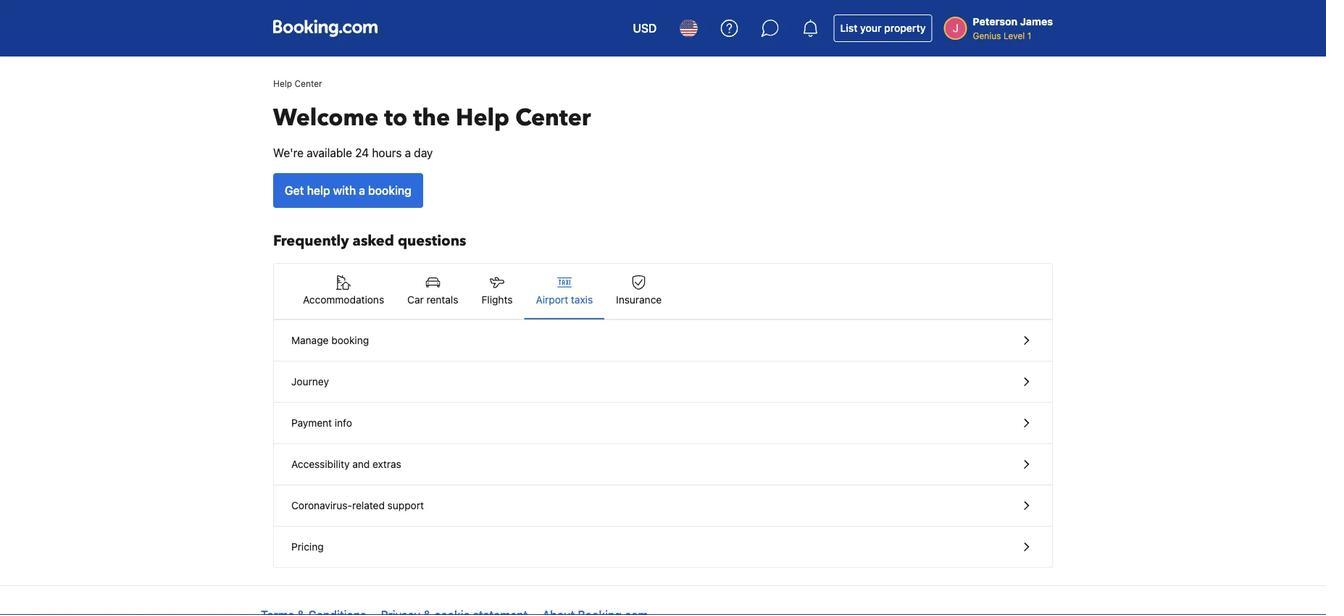 Task type: vqa. For each thing, say whether or not it's contained in the screenshot.
Turtle
no



Task type: locate. For each thing, give the bounding box(es) containing it.
tab list
[[274, 264, 1052, 320]]

booking right manage
[[331, 334, 369, 346]]

booking inside button
[[331, 334, 369, 346]]

booking down 'hours'
[[368, 184, 412, 197]]

info
[[335, 417, 352, 429]]

manage booking button
[[274, 320, 1052, 362]]

center
[[295, 78, 322, 88], [515, 102, 591, 134]]

pricing
[[291, 541, 324, 553]]

a left day
[[405, 146, 411, 160]]

coronavirus-related support
[[291, 500, 424, 512]]

welcome to the help center
[[273, 102, 591, 134]]

booking.com online hotel reservations image
[[273, 20, 378, 37]]

list your property link
[[834, 14, 932, 42]]

payment info
[[291, 417, 352, 429]]

list
[[840, 22, 858, 34]]

help right the
[[456, 102, 510, 134]]

flights
[[482, 294, 513, 306]]

coronavirus-related support button
[[274, 486, 1052, 527]]

booking
[[368, 184, 412, 197], [331, 334, 369, 346]]

frequently asked questions
[[273, 231, 466, 251]]

related
[[352, 500, 385, 512]]

help
[[273, 78, 292, 88], [456, 102, 510, 134]]

flights button
[[470, 264, 524, 319]]

manage booking
[[291, 334, 369, 346]]

pricing button
[[274, 527, 1052, 567]]

a
[[405, 146, 411, 160], [359, 184, 365, 197]]

airport
[[536, 294, 568, 306]]

usd
[[633, 21, 657, 35]]

to
[[384, 102, 408, 134]]

0 vertical spatial help
[[273, 78, 292, 88]]

accessibility
[[291, 458, 350, 470]]

0 vertical spatial center
[[295, 78, 322, 88]]

0 vertical spatial booking
[[368, 184, 412, 197]]

0 horizontal spatial a
[[359, 184, 365, 197]]

tab list containing accommodations
[[274, 264, 1052, 320]]

car
[[407, 294, 424, 306]]

help up welcome
[[273, 78, 292, 88]]

property
[[884, 22, 926, 34]]

booking inside button
[[368, 184, 412, 197]]

and
[[352, 458, 370, 470]]

accommodations button
[[291, 264, 396, 319]]

airport taxis button
[[524, 264, 604, 319]]

0 horizontal spatial center
[[295, 78, 322, 88]]

level
[[1004, 30, 1025, 41]]

1 vertical spatial booking
[[331, 334, 369, 346]]

car rentals button
[[396, 264, 470, 319]]

0 horizontal spatial help
[[273, 78, 292, 88]]

1 vertical spatial a
[[359, 184, 365, 197]]

1 horizontal spatial a
[[405, 146, 411, 160]]

1 vertical spatial center
[[515, 102, 591, 134]]

help
[[307, 184, 330, 197]]

a right the with
[[359, 184, 365, 197]]

car rentals
[[407, 294, 458, 306]]

day
[[414, 146, 433, 160]]

1 horizontal spatial help
[[456, 102, 510, 134]]

0 vertical spatial a
[[405, 146, 411, 160]]

get help with a booking button
[[273, 173, 423, 208]]

get
[[285, 184, 304, 197]]



Task type: describe. For each thing, give the bounding box(es) containing it.
with
[[333, 184, 356, 197]]

help center
[[273, 78, 322, 88]]

james
[[1020, 16, 1053, 28]]

we're available 24 hours a day
[[273, 146, 433, 160]]

get help with a booking
[[285, 184, 412, 197]]

a inside get help with a booking button
[[359, 184, 365, 197]]

support
[[387, 500, 424, 512]]

extras
[[373, 458, 401, 470]]

1 horizontal spatial center
[[515, 102, 591, 134]]

manage
[[291, 334, 329, 346]]

your
[[860, 22, 882, 34]]

we're
[[273, 146, 304, 160]]

questions
[[398, 231, 466, 251]]

list your property
[[840, 22, 926, 34]]

asked
[[353, 231, 394, 251]]

24
[[355, 146, 369, 160]]

1 vertical spatial help
[[456, 102, 510, 134]]

the
[[413, 102, 450, 134]]

welcome
[[273, 102, 378, 134]]

accessibility and extras
[[291, 458, 401, 470]]

accessibility and extras button
[[274, 444, 1052, 486]]

peterson
[[973, 16, 1018, 28]]

coronavirus-
[[291, 500, 352, 512]]

payment info button
[[274, 403, 1052, 444]]

insurance
[[616, 294, 662, 306]]

journey button
[[274, 362, 1052, 403]]

accommodations
[[303, 294, 384, 306]]

payment
[[291, 417, 332, 429]]

frequently
[[273, 231, 349, 251]]

available
[[307, 146, 352, 160]]

rentals
[[427, 294, 458, 306]]

taxis
[[571, 294, 593, 306]]

usd button
[[624, 11, 666, 46]]

hours
[[372, 146, 402, 160]]

peterson james genius level 1
[[973, 16, 1053, 41]]

insurance button
[[604, 264, 673, 319]]

1
[[1027, 30, 1031, 41]]

airport taxis
[[536, 294, 593, 306]]

journey
[[291, 376, 329, 388]]

genius
[[973, 30, 1001, 41]]



